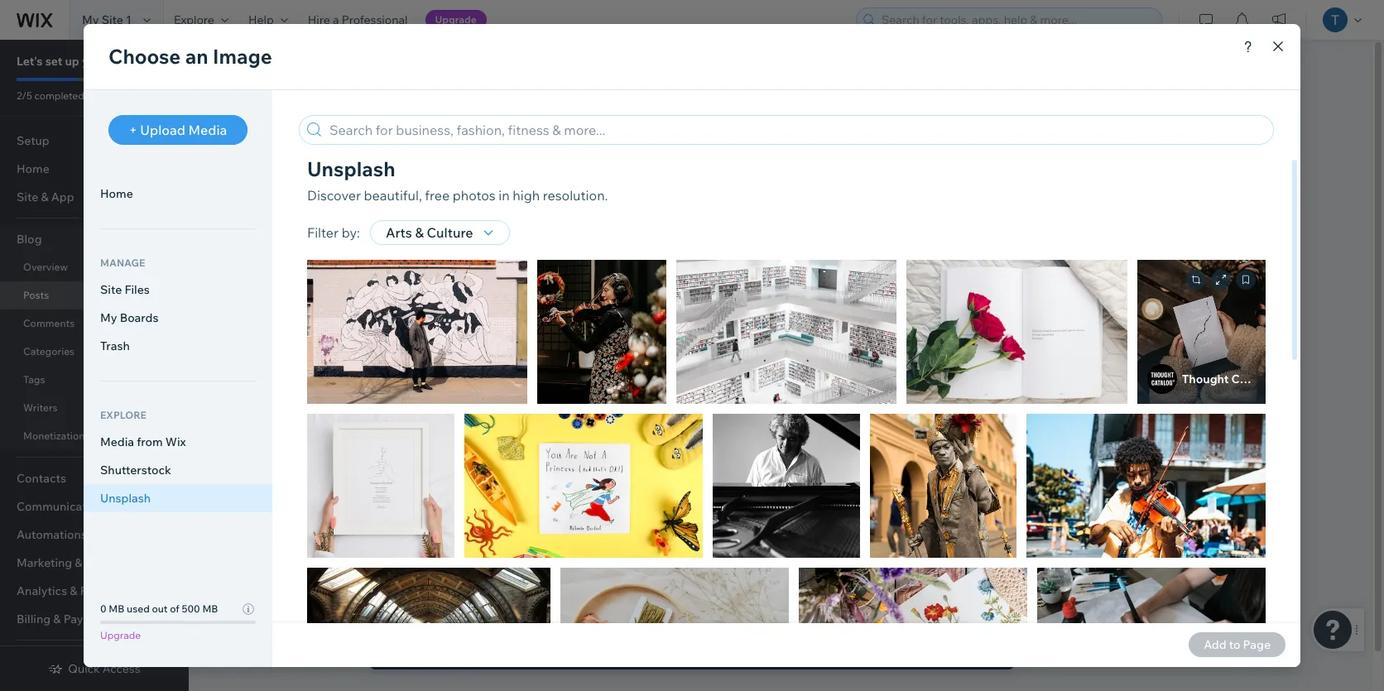 Task type: locate. For each thing, give the bounding box(es) containing it.
site.
[[649, 605, 674, 621], [649, 644, 674, 661]]

1 publish from the top
[[570, 605, 615, 621]]

1 vertical spatial to see your posts live, first publish your site.
[[405, 644, 674, 661]]

on
[[1073, 294, 1087, 309]]

see
[[423, 605, 445, 621], [423, 644, 445, 661]]

sidebar element
[[0, 40, 189, 691]]

posts
[[23, 289, 49, 301]]

0 horizontal spatial and
[[379, 121, 403, 137]]

posts for 2nd alert from the top of the page
[[478, 644, 512, 661]]

site. for 1st dismiss button
[[649, 605, 674, 621]]

1 vertical spatial dismiss button
[[952, 643, 1000, 662]]

1 first from the top
[[542, 605, 567, 621]]

1 vertical spatial site.
[[649, 644, 674, 661]]

live,
[[515, 605, 539, 621], [515, 644, 539, 661]]

0 vertical spatial see
[[423, 605, 445, 621]]

0 vertical spatial alert
[[369, 595, 1015, 630]]

your inside sidebar element
[[82, 54, 107, 69]]

dismiss
[[952, 605, 1000, 621], [952, 644, 1000, 661]]

1 to see your posts live, first publish your site. from the top
[[405, 605, 674, 621]]

readers
[[597, 121, 644, 137]]

setup
[[17, 133, 49, 148]]

1 and from the left
[[379, 121, 403, 137]]

site
[[102, 12, 123, 27]]

0 vertical spatial dismiss
[[952, 605, 1000, 621]]

hire
[[308, 12, 330, 27]]

to see your posts live, first publish your site.
[[405, 605, 674, 621], [405, 644, 674, 661]]

save button
[[1190, 89, 1260, 119]]

navigate
[[647, 121, 700, 137]]

Search for tools, apps, help & more... field
[[877, 8, 1157, 31]]

blog
[[110, 54, 135, 69]]

to
[[405, 605, 420, 621], [405, 644, 420, 661]]

0 vertical spatial site.
[[649, 605, 674, 621]]

automations
[[17, 528, 87, 542]]

1 vertical spatial see
[[423, 644, 445, 661]]

1 to from the top
[[405, 605, 420, 621]]

help
[[567, 121, 594, 137]]

1 vertical spatial publish
[[570, 644, 615, 661]]

live, for 1st dismiss button
[[515, 605, 539, 621]]

edit
[[321, 174, 350, 193]]

quick access
[[68, 662, 140, 677]]

1 vertical spatial live,
[[515, 644, 539, 661]]

upgrade button
[[425, 10, 487, 30]]

comments
[[23, 317, 75, 330]]

your
[[82, 54, 107, 69], [703, 121, 731, 137], [448, 605, 475, 621], [618, 605, 646, 621], [448, 644, 475, 661], [618, 644, 646, 661]]

publish
[[570, 605, 615, 621], [570, 644, 615, 661]]

site. for first dismiss button from the bottom of the page
[[649, 644, 674, 661]]

0 vertical spatial first
[[542, 605, 567, 621]]

the
[[325, 121, 346, 137]]

dismiss for 1st dismiss button
[[952, 605, 1000, 621]]

quick access button
[[48, 662, 140, 677]]

2 to from the top
[[405, 644, 420, 661]]

0 vertical spatial posts
[[478, 605, 512, 621]]

hire a professional link
[[298, 0, 418, 40]]

1 vertical spatial to
[[405, 644, 420, 661]]

tags
[[23, 373, 45, 386]]

1 vertical spatial first
[[542, 644, 567, 661]]

and right seo
[[379, 121, 403, 137]]

2 dismiss button from the top
[[952, 643, 1000, 662]]

0 vertical spatial live,
[[515, 605, 539, 621]]

google
[[1090, 294, 1130, 309]]

preview
[[1028, 294, 1071, 309]]

2 dismiss from the top
[[952, 644, 1000, 661]]

0 vertical spatial dismiss button
[[952, 603, 1000, 623]]

1
[[126, 12, 132, 27]]

0 vertical spatial to see your posts live, first publish your site.
[[405, 605, 674, 621]]

posts
[[478, 605, 512, 621], [478, 644, 512, 661]]

1 dismiss from the top
[[952, 605, 1000, 621]]

1 vertical spatial posts
[[478, 644, 512, 661]]

overview link
[[0, 253, 182, 282]]

to for 2nd alert from the bottom of the page
[[405, 605, 420, 621]]

home
[[17, 161, 50, 176]]

2 and from the left
[[541, 121, 564, 137]]

1 posts from the top
[[478, 605, 512, 621]]

2 posts from the top
[[478, 644, 512, 661]]

posts link
[[0, 282, 182, 310]]

and
[[379, 121, 403, 137], [541, 121, 564, 137]]

more
[[806, 121, 838, 137]]

alert
[[369, 595, 1015, 630], [369, 635, 1015, 670]]

1 site. from the top
[[649, 605, 674, 621]]

let's
[[17, 54, 43, 69]]

1 vertical spatial alert
[[369, 635, 1015, 670]]

0 vertical spatial publish
[[570, 605, 615, 621]]

first
[[542, 605, 567, 621], [542, 644, 567, 661]]

blog.
[[734, 121, 765, 137]]

cancel
[[1117, 96, 1160, 113]]

0 vertical spatial to
[[405, 605, 420, 621]]

to for 2nd alert from the top of the page
[[405, 644, 420, 661]]

posts for 2nd alert from the bottom of the page
[[478, 605, 512, 621]]

dismiss button
[[952, 603, 1000, 623], [952, 643, 1000, 662]]

2 site. from the top
[[649, 644, 674, 661]]

1 vertical spatial dismiss
[[952, 644, 1000, 661]]

dismiss for first dismiss button from the bottom of the page
[[952, 644, 1000, 661]]

and left help
[[541, 121, 564, 137]]

2 to see your posts live, first publish your site. from the top
[[405, 644, 674, 661]]

1 horizontal spatial and
[[541, 121, 564, 137]]

2 live, from the top
[[515, 644, 539, 661]]

blog
[[17, 232, 42, 247]]

1 live, from the top
[[515, 605, 539, 621]]

set
[[301, 121, 322, 137]]

2/5 completed
[[17, 89, 84, 102]]

tags link
[[0, 366, 182, 394]]

description
[[332, 302, 395, 317]]

2 alert from the top
[[369, 635, 1015, 670]]



Task type: vqa. For each thing, say whether or not it's contained in the screenshot.
images at the top of the page
yes



Task type: describe. For each thing, give the bounding box(es) containing it.
makeup set the seo and social sharing images and help readers navigate your blog. learn more
[[301, 89, 838, 137]]

seo
[[349, 121, 376, 137]]

1 dismiss button from the top
[[952, 603, 1000, 623]]

monetization link
[[0, 422, 182, 450]]

cancel button
[[1097, 89, 1180, 119]]

/categories/makeup
[[1039, 325, 1126, 336]]

my
[[82, 12, 99, 27]]

to see your posts live, first publish your site. for 2nd alert from the top of the page
[[405, 644, 674, 661]]

help
[[248, 12, 274, 27]]

learn more link
[[768, 119, 838, 139]]

automations link
[[0, 521, 182, 549]]

professional
[[342, 12, 408, 27]]

category
[[353, 174, 420, 193]]

live, for first dismiss button from the bottom of the page
[[515, 644, 539, 661]]

writers link
[[0, 394, 182, 422]]

2 first from the top
[[542, 644, 567, 661]]

overview
[[23, 261, 68, 273]]

help button
[[238, 0, 298, 40]]

upgrade
[[435, 13, 477, 26]]

quick
[[68, 662, 100, 677]]

Title field
[[338, 255, 616, 283]]

edit category
[[321, 174, 420, 193]]

let's set up your blog
[[17, 54, 135, 69]]

2 see from the top
[[423, 644, 445, 661]]

comments link
[[0, 310, 182, 338]]

completed
[[34, 89, 84, 102]]

2 publish from the top
[[570, 644, 615, 661]]

to see your posts live, first publish your site. for 2nd alert from the bottom of the page
[[405, 605, 674, 621]]

access
[[103, 662, 140, 677]]

my site 1
[[82, 12, 132, 27]]

blog button
[[0, 225, 182, 253]]

set
[[45, 54, 62, 69]]

learn
[[768, 121, 803, 137]]

/categories/
[[1028, 251, 1104, 267]]

makeup
[[301, 89, 390, 118]]

your inside 'makeup set the seo and social sharing images and help readers navigate your blog. learn more'
[[703, 121, 731, 137]]

hire a professional
[[308, 12, 408, 27]]

2/5
[[17, 89, 32, 102]]

a
[[333, 12, 339, 27]]

/categories/ makeup
[[1028, 251, 1153, 267]]

social
[[406, 121, 441, 137]]

explore
[[174, 12, 214, 27]]

makeup
[[1104, 251, 1153, 267]]

setup link
[[0, 127, 182, 155]]

images
[[493, 121, 538, 137]]

Description text field
[[333, 323, 621, 436]]

title
[[332, 234, 356, 249]]

categories
[[23, 345, 75, 358]]

categories link
[[0, 338, 182, 366]]

1 alert from the top
[[369, 595, 1015, 630]]

home link
[[0, 155, 182, 183]]

*
[[361, 231, 367, 250]]

up
[[65, 54, 79, 69]]

monetization
[[23, 430, 85, 442]]

preview on google
[[1028, 294, 1130, 309]]

1 see from the top
[[423, 605, 445, 621]]

sharing
[[444, 121, 490, 137]]

title *
[[332, 231, 367, 250]]

writers
[[23, 402, 58, 414]]

save
[[1210, 96, 1240, 113]]



